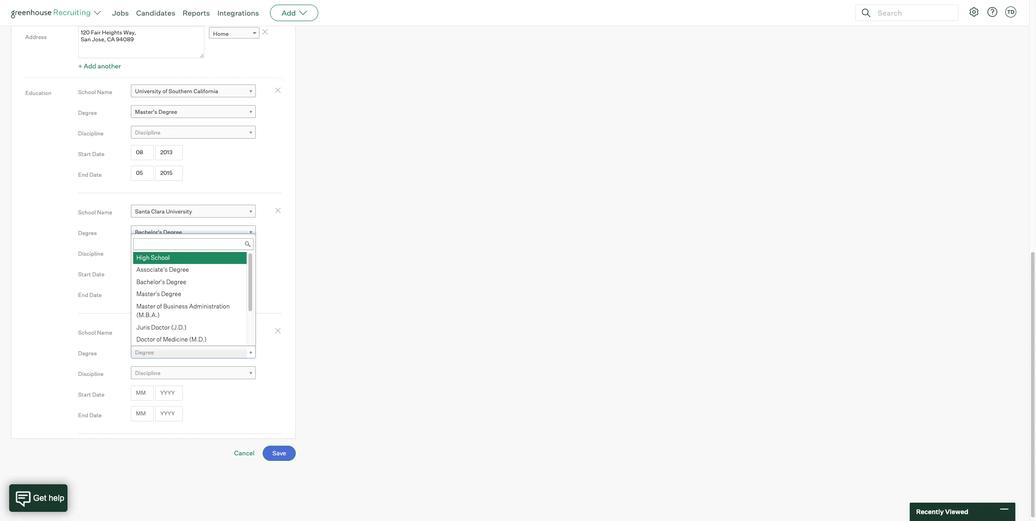 Task type: describe. For each thing, give the bounding box(es) containing it.
bachelor's inside option
[[137, 278, 165, 286]]

a
[[92, 3, 96, 11]]

clara
[[151, 208, 165, 215]]

master
[[137, 303, 156, 310]]

education
[[25, 90, 51, 96]]

university of southern california
[[135, 88, 218, 95]]

0 vertical spatial bachelor's
[[135, 229, 162, 236]]

configure image
[[969, 6, 980, 17]]

end date for bachelor's degree
[[78, 292, 102, 299]]

santa clara university link
[[131, 205, 256, 218]]

start for master's
[[78, 151, 91, 158]]

add button
[[270, 5, 319, 21]]

td button
[[1004, 5, 1019, 19]]

associate's
[[137, 266, 168, 274]]

of for business
[[157, 303, 162, 310]]

administration
[[189, 303, 230, 310]]

date for start date's mm text box
[[92, 151, 105, 158]]

master's degree link
[[131, 105, 256, 118]]

cancel
[[234, 449, 255, 457]]

name up doctor of medicine (m.d.)
[[154, 329, 169, 335]]

mm text field for start date
[[131, 145, 154, 160]]

recently viewed
[[917, 508, 969, 516]]

school inside school name link
[[135, 329, 153, 335]]

name for university of southern california
[[97, 89, 112, 96]]

end date for master's degree
[[78, 172, 102, 179]]

degree inside "link"
[[159, 108, 177, 115]]

home link
[[209, 27, 260, 41]]

of for southern
[[163, 88, 167, 95]]

add for add
[[282, 8, 296, 17]]

business
[[163, 303, 188, 310]]

+ add another
[[78, 62, 121, 70]]

reports
[[183, 8, 210, 17]]

start for bachelor's
[[78, 271, 91, 278]]

candidates link
[[136, 8, 175, 17]]

yyyy text field for name
[[155, 386, 183, 401]]

add a website
[[78, 3, 120, 11]]

master of business administration (m.b.a.)
[[137, 303, 230, 319]]

santa
[[135, 208, 150, 215]]

cancel link
[[234, 449, 255, 457]]

+
[[78, 62, 82, 70]]

3 start from the top
[[78, 392, 91, 399]]

date for 3rd mm text field
[[92, 392, 105, 399]]

integrations link
[[218, 8, 259, 17]]

td
[[1008, 9, 1015, 15]]

websites
[[25, 5, 49, 12]]

associate's degree option
[[133, 264, 247, 277]]

university of southern california link
[[131, 84, 256, 98]]

master's inside "link"
[[135, 108, 157, 115]]

bachelor's degree link
[[131, 226, 256, 239]]

high school
[[137, 254, 170, 261]]

school name for santa
[[78, 209, 112, 216]]

discipline link for master's degree
[[131, 126, 256, 139]]

reports link
[[183, 8, 210, 17]]

bachelor's degree option
[[133, 277, 247, 289]]

master of business administration (m.b.a.) option
[[133, 301, 247, 322]]

name for school name
[[97, 330, 112, 337]]

viewed
[[946, 508, 969, 516]]

school name for university
[[78, 89, 112, 96]]

school for school
[[78, 330, 96, 337]]

yyyy text field for master's
[[155, 166, 183, 181]]

master's inside option
[[137, 291, 160, 298]]

yyyy text field for bachelor's
[[155, 286, 183, 301]]



Task type: vqa. For each thing, say whether or not it's contained in the screenshot.
2nd Start
yes



Task type: locate. For each thing, give the bounding box(es) containing it.
1 vertical spatial bachelor's degree
[[137, 278, 186, 286]]

1 mm text field from the top
[[131, 166, 154, 181]]

master's degree inside option
[[137, 291, 181, 298]]

date for 3rd mm text field from the bottom of the page
[[92, 271, 105, 278]]

greenhouse recruiting image
[[11, 7, 94, 18]]

1 vertical spatial end date
[[78, 292, 102, 299]]

date for first mm text field from the bottom
[[90, 412, 102, 419]]

master's degree inside "link"
[[135, 108, 177, 115]]

website
[[97, 3, 120, 11]]

mm text field for end date
[[131, 286, 154, 301]]

bachelor's degree down associate's degree in the bottom of the page
[[137, 278, 186, 286]]

date
[[92, 151, 105, 158], [90, 172, 102, 179], [92, 271, 105, 278], [90, 292, 102, 299], [92, 392, 105, 399], [90, 412, 102, 419]]

1 vertical spatial master's
[[137, 291, 160, 298]]

yyyy text field for clara
[[155, 266, 183, 281]]

1 vertical spatial mm text field
[[131, 286, 154, 301]]

doctor of medicine (m.d.)
[[137, 336, 207, 343]]

yyyy text field for of
[[155, 145, 183, 160]]

recently
[[917, 508, 945, 516]]

MM text field
[[131, 166, 154, 181], [131, 266, 154, 281], [131, 386, 154, 401], [131, 407, 154, 422]]

end date
[[78, 172, 102, 179], [78, 292, 102, 299], [78, 412, 102, 419]]

1 horizontal spatial university
[[166, 208, 192, 215]]

0 vertical spatial mm text field
[[131, 145, 154, 160]]

start date for master's
[[78, 151, 105, 158]]

of inside master of business administration (m.b.a.)
[[157, 303, 162, 310]]

0 vertical spatial bachelor's degree
[[135, 229, 182, 236]]

master's degree
[[135, 108, 177, 115], [137, 291, 181, 298]]

discipline link down master's degree "link"
[[131, 126, 256, 139]]

3 yyyy text field from the top
[[155, 386, 183, 401]]

1 yyyy text field from the top
[[155, 166, 183, 181]]

of for medicine
[[157, 336, 162, 343]]

1 vertical spatial university
[[166, 208, 192, 215]]

school name for school
[[78, 330, 112, 337]]

of down juris doctor (j.d.)
[[157, 336, 162, 343]]

2 yyyy text field from the top
[[155, 266, 183, 281]]

degree link
[[131, 346, 256, 359]]

0 vertical spatial master's degree
[[135, 108, 177, 115]]

southern
[[169, 88, 193, 95]]

name left juris
[[97, 330, 112, 337]]

MM text field
[[131, 145, 154, 160], [131, 286, 154, 301]]

school inside high school option
[[151, 254, 170, 261]]

3 mm text field from the top
[[131, 386, 154, 401]]

integrations
[[218, 8, 259, 17]]

santa clara university
[[135, 208, 192, 215]]

of
[[163, 88, 167, 95], [157, 303, 162, 310], [157, 336, 162, 343]]

candidates
[[136, 8, 175, 17]]

1 vertical spatial start date
[[78, 271, 105, 278]]

2 vertical spatial end
[[78, 412, 88, 419]]

discipline link for bachelor's degree
[[131, 246, 256, 260]]

bachelor's down santa
[[135, 229, 162, 236]]

0 vertical spatial yyyy text field
[[155, 166, 183, 181]]

name down another
[[97, 89, 112, 96]]

(m.b.a.)
[[137, 312, 160, 319]]

jobs
[[112, 8, 129, 17]]

university left southern
[[135, 88, 161, 95]]

2 vertical spatial of
[[157, 336, 162, 343]]

master's
[[135, 108, 157, 115], [137, 291, 160, 298]]

YYYY text field
[[155, 166, 183, 181], [155, 286, 183, 301]]

bachelor's degree
[[135, 229, 182, 236], [137, 278, 186, 286]]

2 vertical spatial end date
[[78, 412, 102, 419]]

None submit
[[263, 446, 296, 461]]

bachelor's down associate's
[[137, 278, 165, 286]]

yyyy text field up santa clara university
[[155, 166, 183, 181]]

0 vertical spatial doctor
[[151, 324, 170, 331]]

1 start date from the top
[[78, 151, 105, 158]]

jobs link
[[112, 8, 129, 17]]

master's up master
[[137, 291, 160, 298]]

school name
[[78, 89, 112, 96], [78, 209, 112, 216], [135, 329, 169, 335], [78, 330, 112, 337]]

school name link
[[131, 325, 256, 339]]

2 end from the top
[[78, 292, 88, 299]]

doctor
[[151, 324, 170, 331], [137, 336, 155, 343]]

(m.d.)
[[189, 336, 207, 343]]

of left southern
[[163, 88, 167, 95]]

discipline
[[135, 129, 161, 136], [78, 130, 104, 137], [135, 249, 161, 256], [78, 251, 104, 258], [135, 370, 161, 377], [78, 371, 104, 378]]

1 vertical spatial bachelor's
[[137, 278, 165, 286]]

2 start date from the top
[[78, 271, 105, 278]]

2 vertical spatial discipline link
[[131, 367, 256, 380]]

1 end date from the top
[[78, 172, 102, 179]]

juris
[[137, 324, 150, 331]]

another
[[98, 62, 121, 70]]

add inside popup button
[[282, 8, 296, 17]]

2 yyyy text field from the top
[[155, 286, 183, 301]]

degree
[[159, 108, 177, 115], [78, 110, 97, 116], [163, 229, 182, 236], [78, 230, 97, 237], [169, 266, 189, 274], [166, 278, 186, 286], [161, 291, 181, 298], [135, 349, 154, 356], [78, 350, 97, 357]]

date for fourth mm text field from the bottom of the page
[[90, 172, 102, 179]]

0 vertical spatial discipline link
[[131, 126, 256, 139]]

add for add a website
[[78, 3, 91, 11]]

address
[[25, 34, 47, 40]]

2 start from the top
[[78, 271, 91, 278]]

name for santa clara university
[[97, 209, 112, 216]]

university right clara at the left
[[166, 208, 192, 215]]

1 vertical spatial start
[[78, 271, 91, 278]]

1 vertical spatial master's degree
[[137, 291, 181, 298]]

bachelor's degree down clara at the left
[[135, 229, 182, 236]]

td button
[[1006, 6, 1017, 17]]

high school option
[[133, 252, 247, 264]]

1 vertical spatial doctor
[[137, 336, 155, 343]]

2 mm text field from the top
[[131, 266, 154, 281]]

Search text field
[[876, 6, 951, 20]]

None text field
[[78, 26, 205, 58], [133, 238, 254, 250], [78, 26, 205, 58], [133, 238, 254, 250]]

of right master
[[157, 303, 162, 310]]

medicine
[[163, 336, 188, 343]]

high
[[137, 254, 150, 261]]

bachelor's degree inside option
[[137, 278, 186, 286]]

end for master's degree
[[78, 172, 88, 179]]

3 end date from the top
[[78, 412, 102, 419]]

juris doctor (j.d.)
[[137, 324, 187, 331]]

discipline link down "degree" link
[[131, 367, 256, 380]]

name left santa
[[97, 209, 112, 216]]

school for santa
[[78, 209, 96, 216]]

doctor down juris
[[137, 336, 155, 343]]

0 vertical spatial master's
[[135, 108, 157, 115]]

2 discipline link from the top
[[131, 246, 256, 260]]

add
[[78, 3, 91, 11], [282, 8, 296, 17], [84, 62, 96, 70]]

YYYY text field
[[155, 145, 183, 160], [155, 266, 183, 281], [155, 386, 183, 401], [155, 407, 183, 422]]

master's down university of southern california
[[135, 108, 157, 115]]

end for bachelor's degree
[[78, 292, 88, 299]]

master's degree up master
[[137, 291, 181, 298]]

california
[[194, 88, 218, 95]]

0 vertical spatial end
[[78, 172, 88, 179]]

4 mm text field from the top
[[131, 407, 154, 422]]

3 end from the top
[[78, 412, 88, 419]]

1 vertical spatial of
[[157, 303, 162, 310]]

1 mm text field from the top
[[131, 145, 154, 160]]

(j.d.)
[[171, 324, 187, 331]]

master's degree down university of southern california
[[135, 108, 177, 115]]

associate's degree
[[137, 266, 189, 274]]

1 discipline link from the top
[[131, 126, 256, 139]]

2 end date from the top
[[78, 292, 102, 299]]

doctor of medicine (m.d.) option
[[133, 334, 247, 346]]

0 vertical spatial university
[[135, 88, 161, 95]]

yyyy text field up business
[[155, 286, 183, 301]]

3 discipline link from the top
[[131, 367, 256, 380]]

2 vertical spatial start
[[78, 392, 91, 399]]

1 vertical spatial discipline link
[[131, 246, 256, 260]]

2 vertical spatial start date
[[78, 392, 105, 399]]

end
[[78, 172, 88, 179], [78, 292, 88, 299], [78, 412, 88, 419]]

name
[[97, 89, 112, 96], [97, 209, 112, 216], [154, 329, 169, 335], [97, 330, 112, 337]]

0 vertical spatial start date
[[78, 151, 105, 158]]

list box
[[131, 252, 254, 346]]

discipline link
[[131, 126, 256, 139], [131, 246, 256, 260], [131, 367, 256, 380]]

0 vertical spatial end date
[[78, 172, 102, 179]]

0 vertical spatial of
[[163, 88, 167, 95]]

2 mm text field from the top
[[131, 286, 154, 301]]

0 vertical spatial start
[[78, 151, 91, 158]]

school for university
[[78, 89, 96, 96]]

1 end from the top
[[78, 172, 88, 179]]

home
[[213, 30, 229, 37]]

list box containing high school
[[131, 252, 254, 346]]

start
[[78, 151, 91, 158], [78, 271, 91, 278], [78, 392, 91, 399]]

1 start from the top
[[78, 151, 91, 158]]

1 vertical spatial yyyy text field
[[155, 286, 183, 301]]

date for mm text box associated with end date
[[90, 292, 102, 299]]

+ add another link
[[78, 62, 121, 70]]

3 start date from the top
[[78, 392, 105, 399]]

1 yyyy text field from the top
[[155, 145, 183, 160]]

university
[[135, 88, 161, 95], [166, 208, 192, 215]]

0 horizontal spatial university
[[135, 88, 161, 95]]

master's degree option
[[133, 289, 247, 301]]

school
[[78, 89, 96, 96], [78, 209, 96, 216], [151, 254, 170, 261], [135, 329, 153, 335], [78, 330, 96, 337]]

start date for bachelor's
[[78, 271, 105, 278]]

start date
[[78, 151, 105, 158], [78, 271, 105, 278], [78, 392, 105, 399]]

discipline link up associate's degree option
[[131, 246, 256, 260]]

add a website link
[[78, 3, 120, 11]]

1 vertical spatial end
[[78, 292, 88, 299]]

4 yyyy text field from the top
[[155, 407, 183, 422]]

bachelor's
[[135, 229, 162, 236], [137, 278, 165, 286]]

school name inside school name link
[[135, 329, 169, 335]]

doctor up doctor of medicine (m.d.)
[[151, 324, 170, 331]]

juris doctor (j.d.) option
[[133, 322, 247, 334]]



